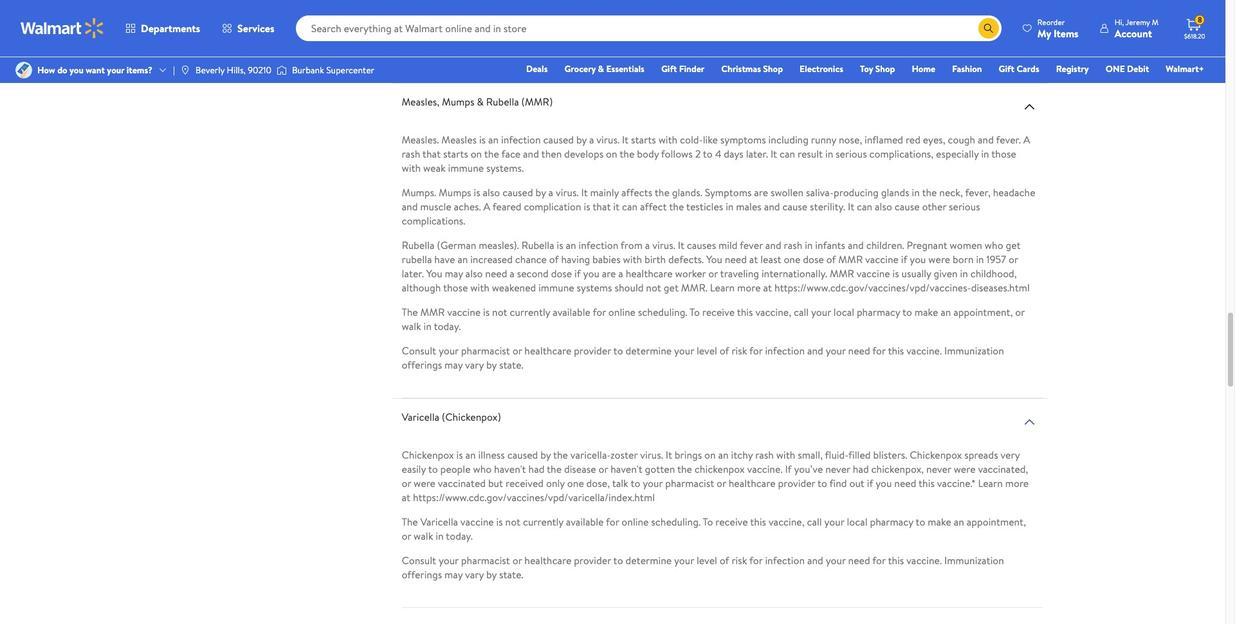 Task type: describe. For each thing, give the bounding box(es) containing it.
meningitis
[[421, 0, 467, 4]]

pharmacy for the varicella vaccine is not currently available for online scheduling. to receive this vaccine, call your local pharmacy to make an appointment, or walk in today.
[[870, 515, 914, 529]]

a inside mumps. mumps is also caused by a virus. it mainly affects the glands. symptoms are swollen saliva-producing glands in the neck, fever, headache and muscle aches. a feared complication is that it can affect the testicles in males and cause sterility. it can also cause other serious complications.
[[484, 200, 491, 214]]

measles.
[[402, 133, 439, 147]]

gift finder
[[662, 62, 705, 75]]

it left body
[[622, 133, 629, 147]]

measles, mumps & rubella (mmr)
[[402, 95, 553, 109]]

services button
[[211, 13, 286, 44]]

immune inside rubella (german measles). rubella is an infection from a virus. it causes mild fever and rash in infants and children. pregnant women who get rubella have an increased chance of having babies with birth defects. you need at least one dose of mmr vaccine if you were born in 1957 or later. you may also need a second dose if you are a healthcare worker or traveling internationally. mmr vaccine is usually given in childhood, although those with weakened immune systems should not get mmr. learn more at https://www.cdc.gov/vaccines/vpd/vaccines-diseases.html
[[539, 281, 575, 295]]

your inside 'the varicella vaccine is not currently available for online scheduling. to receive this vaccine, call your local pharmacy to make an appointment, or walk in today.'
[[825, 515, 845, 529]]

toy
[[861, 62, 874, 75]]

2 horizontal spatial were
[[954, 462, 976, 476]]

this inside chickenpox is an illness caused by the varicella-zoster virus. it brings on an itchy rash with small, fluid-filled blisters. chickenpox spreads very easily to people who haven't had the disease or haven't gotten the chickenpox vaccine. if you've never had chickenpox, never were vaccinated, or were vaccinated but received only one dose, talk to your pharmacist or healthcare provider to find out if you need this vaccine.* learn more at https://www.cdc.gov/vaccines/vpd/varicella/index.html
[[919, 476, 935, 491]]

this inside the mmr vaccine is not currently available for online scheduling. to receive this vaccine, call your local pharmacy to make an appointment, or walk in today.
[[737, 305, 753, 319]]

0 horizontal spatial can
[[622, 200, 638, 214]]

this inside 'the varicella vaccine is not currently available for online scheduling. to receive this vaccine, call your local pharmacy to make an appointment, or walk in today.'
[[751, 515, 767, 529]]

local for the mmr vaccine is not currently available for online scheduling. to receive this vaccine, call your local pharmacy to make an appointment, or walk in today.
[[834, 305, 855, 319]]

in inside the meningitis vaccine is not currently available for online scheduling. to receive this vaccine, call your local pharmacy to make an appointment, or walk in today.
[[436, 4, 444, 18]]

of down the mmr vaccine is not currently available for online scheduling. to receive this vaccine, call your local pharmacy to make an appointment, or walk in today.
[[720, 344, 730, 358]]

runny
[[811, 133, 837, 147]]

the left glands.
[[655, 185, 670, 200]]

you right do
[[70, 64, 84, 77]]

to for varicella
[[703, 515, 713, 529]]

may inside rubella (german measles). rubella is an infection from a virus. it causes mild fever and rash in infants and children. pregnant women who get rubella have an increased chance of having babies with birth defects. you need at least one dose of mmr vaccine if you were born in 1957 or later. you may also need a second dose if you are a healthcare worker or traveling internationally. mmr vaccine is usually given in childhood, although those with weakened immune systems should not get mmr. learn more at https://www.cdc.gov/vaccines/vpd/vaccines-diseases.html
[[445, 267, 463, 281]]

0 horizontal spatial you
[[427, 267, 443, 281]]

those inside rubella (german measles). rubella is an infection from a virus. it causes mild fever and rash in infants and children. pregnant women who get rubella have an increased chance of having babies with birth defects. you need at least one dose of mmr vaccine if you were born in 1957 or later. you may also need a second dose if you are a healthcare worker or traveling internationally. mmr vaccine is usually given in childhood, although those with weakened immune systems should not get mmr. learn more at https://www.cdc.gov/vaccines/vpd/vaccines-diseases.html
[[443, 281, 468, 295]]

vaccinated,
[[979, 462, 1029, 476]]

mumps for &
[[442, 95, 475, 109]]

worker
[[676, 267, 706, 281]]

2 risk from the top
[[732, 344, 748, 358]]

2 consult from the top
[[402, 344, 436, 358]]

learn inside chickenpox is an illness caused by the varicella-zoster virus. it brings on an itchy rash with small, fluid-filled blisters. chickenpox spreads very easily to people who haven't had the disease or haven't gotten the chickenpox vaccine. if you've never had chickenpox, never were vaccinated, or were vaccinated but received only one dose, talk to your pharmacist or healthcare provider to find out if you need this vaccine.* learn more at https://www.cdc.gov/vaccines/vpd/varicella/index.html
[[979, 476, 1003, 491]]

 image for how
[[15, 62, 32, 79]]

rash for pharmacist
[[756, 448, 774, 462]]

walk for mmr
[[402, 319, 421, 333]]

is inside 'the varicella vaccine is not currently available for online scheduling. to receive this vaccine, call your local pharmacy to make an appointment, or walk in today.'
[[497, 515, 503, 529]]

itchy
[[732, 448, 753, 462]]

immune inside measles. measles is an infection caused by a virus. it starts with cold-like symptoms including runny nose, inflamed red eyes, cough and fever. a rash that starts on the face and then develops on the body follows 2 to 4 days later. it can result in serious complications, especially in those with weak immune systems.
[[448, 161, 484, 175]]

healthcare inside chickenpox is an illness caused by the varicella-zoster virus. it brings on an itchy rash with small, fluid-filled blisters. chickenpox spreads very easily to people who haven't had the disease or haven't gotten the chickenpox vaccine. if you've never had chickenpox, never were vaccinated, or were vaccinated but received only one dose, talk to your pharmacist or healthcare provider to find out if you need this vaccine.* learn more at https://www.cdc.gov/vaccines/vpd/varicella/index.html
[[729, 476, 776, 491]]

1 vary from the top
[[465, 43, 484, 57]]

vaccine for the varicella vaccine is not currently available for online scheduling. to receive this vaccine, call your local pharmacy to make an appointment, or walk in today.
[[461, 515, 494, 529]]

reorder
[[1038, 16, 1065, 27]]

spreads
[[965, 448, 999, 462]]

varicella-
[[571, 448, 611, 462]]

glands
[[882, 185, 910, 200]]

beverly
[[196, 64, 225, 77]]

fashion link
[[947, 62, 988, 76]]

4
[[716, 147, 722, 161]]

causes
[[687, 238, 716, 252]]

christmas shop
[[722, 62, 783, 75]]

vaccine up https://www.cdc.gov/vaccines/vpd/vaccines- at the right of page
[[866, 252, 899, 267]]

a inside measles. measles is an infection caused by a virus. it starts with cold-like symptoms including runny nose, inflamed red eyes, cough and fever. a rash that starts on the face and then develops on the body follows 2 to 4 days later. it can result in serious complications, especially in those with weak immune systems.
[[590, 133, 594, 147]]

hi,
[[1115, 16, 1125, 27]]

having
[[562, 252, 590, 267]]

call for the meningitis vaccine is not currently available for online scheduling. to receive this vaccine, call your local pharmacy to make an appointment, or walk in today.
[[816, 0, 831, 4]]

1 horizontal spatial starts
[[631, 133, 656, 147]]

like
[[703, 133, 718, 147]]

with down increased
[[471, 281, 490, 295]]

home link
[[907, 62, 942, 76]]

0 vertical spatial varicella
[[402, 410, 440, 424]]

1 immunization from the top
[[945, 28, 1005, 43]]

the left disease
[[547, 462, 562, 476]]

by inside measles. measles is an infection caused by a virus. it starts with cold-like symptoms including runny nose, inflamed red eyes, cough and fever. a rash that starts on the face and then develops on the body follows 2 to 4 days later. it can result in serious complications, especially in those with weak immune systems.
[[577, 133, 587, 147]]

vaccinated
[[438, 476, 486, 491]]

2 vary from the top
[[465, 358, 484, 372]]

if
[[785, 462, 792, 476]]

shop for christmas shop
[[764, 62, 783, 75]]

my
[[1038, 26, 1052, 40]]

m
[[1153, 16, 1159, 27]]

electronics
[[800, 62, 844, 75]]

swollen
[[771, 185, 804, 200]]

you left should
[[584, 267, 600, 281]]

gift for gift cards
[[999, 62, 1015, 75]]

supercenter
[[326, 64, 375, 77]]

given
[[934, 267, 958, 281]]

is inside chickenpox is an illness caused by the varicella-zoster virus. it brings on an itchy rash with small, fluid-filled blisters. chickenpox spreads very easily to people who haven't had the disease or haven't gotten the chickenpox vaccine. if you've never had chickenpox, never were vaccinated, or were vaccinated but received only one dose, talk to your pharmacist or healthcare provider to find out if you need this vaccine.* learn more at https://www.cdc.gov/vaccines/vpd/varicella/index.html
[[457, 448, 463, 462]]

the for the varicella vaccine is not currently available for online scheduling. to receive this vaccine, call your local pharmacy to make an appointment, or walk in today.
[[402, 515, 418, 529]]

in inside the mmr vaccine is not currently available for online scheduling. to receive this vaccine, call your local pharmacy to make an appointment, or walk in today.
[[424, 319, 432, 333]]

of down the meningitis vaccine is not currently available for online scheduling. to receive this vaccine, call your local pharmacy to make an appointment, or walk in today.
[[720, 28, 730, 43]]

3 state. from the top
[[499, 568, 524, 582]]

of down 'the varicella vaccine is not currently available for online scheduling. to receive this vaccine, call your local pharmacy to make an appointment, or walk in today.'
[[720, 554, 730, 568]]

the left neck,
[[923, 185, 937, 200]]

systems
[[577, 281, 612, 295]]

0 horizontal spatial on
[[471, 147, 482, 161]]

the right affect
[[670, 200, 684, 214]]

measles
[[442, 133, 477, 147]]

0 horizontal spatial rubella
[[402, 238, 435, 252]]

today. for varicella
[[446, 529, 473, 543]]

3 risk from the top
[[732, 554, 748, 568]]

more inside chickenpox is an illness caused by the varicella-zoster virus. it brings on an itchy rash with small, fluid-filled blisters. chickenpox spreads very easily to people who haven't had the disease or haven't gotten the chickenpox vaccine. if you've never had chickenpox, never were vaccinated, or were vaccinated but received only one dose, talk to your pharmacist or healthcare provider to find out if you need this vaccine.* learn more at https://www.cdc.gov/vaccines/vpd/varicella/index.html
[[1006, 476, 1029, 491]]

virus. inside mumps. mumps is also caused by a virus. it mainly affects the glands. symptoms are swollen saliva-producing glands in the neck, fever, headache and muscle aches. a feared complication is that it can affect the testicles in males and cause sterility. it can also cause other serious complications.
[[556, 185, 579, 200]]

2 cause from the left
[[895, 200, 920, 214]]

traveling
[[721, 267, 760, 281]]

1 risk from the top
[[732, 28, 748, 43]]

other
[[923, 200, 947, 214]]

hills,
[[227, 64, 246, 77]]

one debit link
[[1100, 62, 1156, 76]]

2 never from the left
[[927, 462, 952, 476]]

nose,
[[839, 133, 863, 147]]

a inside mumps. mumps is also caused by a virus. it mainly affects the glands. symptoms are swollen saliva-producing glands in the neck, fever, headache and muscle aches. a feared complication is that it can affect the testicles in males and cause sterility. it can also cause other serious complications.
[[549, 185, 554, 200]]

electronics link
[[794, 62, 850, 76]]

that inside measles. measles is an infection caused by a virus. it starts with cold-like symptoms including runny nose, inflamed red eyes, cough and fever. a rash that starts on the face and then develops on the body follows 2 to 4 days later. it can result in serious complications, especially in those with weak immune systems.
[[423, 147, 441, 161]]

Search search field
[[296, 15, 1002, 41]]

mild
[[719, 238, 738, 252]]

later. inside measles. measles is an infection caused by a virus. it starts with cold-like symptoms including runny nose, inflamed red eyes, cough and fever. a rash that starts on the face and then develops on the body follows 2 to 4 days later. it can result in serious complications, especially in those with weak immune systems.
[[746, 147, 769, 161]]

inflamed
[[865, 133, 904, 147]]

measles, mumps & rubella (mmr) image
[[1022, 99, 1038, 115]]

find
[[830, 476, 847, 491]]

how
[[37, 64, 55, 77]]

affect
[[640, 200, 667, 214]]

1 horizontal spatial you
[[707, 252, 723, 267]]

2 had from the left
[[853, 462, 869, 476]]

increased
[[471, 252, 513, 267]]

grocery & essentials
[[565, 62, 645, 75]]

body
[[637, 147, 659, 161]]

cough
[[948, 133, 976, 147]]

currently for meningitis
[[532, 0, 572, 4]]

symptoms
[[705, 185, 752, 200]]

who inside rubella (german measles). rubella is an infection from a virus. it causes mild fever and rash in infants and children. pregnant women who get rubella have an increased chance of having babies with birth defects. you need at least one dose of mmr vaccine if you were born in 1957 or later. you may also need a second dose if you are a healthcare worker or traveling internationally. mmr vaccine is usually given in childhood, although those with weakened immune systems should not get mmr. learn more at https://www.cdc.gov/vaccines/vpd/vaccines-diseases.html
[[985, 238, 1004, 252]]

an inside measles. measles is an infection caused by a virus. it starts with cold-like symptoms including runny nose, inflamed red eyes, cough and fever. a rash that starts on the face and then develops on the body follows 2 to 4 days later. it can result in serious complications, especially in those with weak immune systems.
[[488, 133, 499, 147]]

2 horizontal spatial at
[[764, 281, 772, 295]]

christmas shop link
[[716, 62, 789, 76]]

2 determine from the top
[[626, 344, 672, 358]]

2 state. from the top
[[499, 358, 524, 372]]

need inside chickenpox is an illness caused by the varicella-zoster virus. it brings on an itchy rash with small, fluid-filled blisters. chickenpox spreads very easily to people who haven't had the disease or haven't gotten the chickenpox vaccine. if you've never had chickenpox, never were vaccinated, or were vaccinated but received only one dose, talk to your pharmacist or healthcare provider to find out if you need this vaccine.* learn more at https://www.cdc.gov/vaccines/vpd/varicella/index.html
[[895, 476, 917, 491]]

at inside chickenpox is an illness caused by the varicella-zoster virus. it brings on an itchy rash with small, fluid-filled blisters. chickenpox spreads very easily to people who haven't had the disease or haven't gotten the chickenpox vaccine. if you've never had chickenpox, never were vaccinated, or were vaccinated but received only one dose, talk to your pharmacist or healthcare provider to find out if you need this vaccine.* learn more at https://www.cdc.gov/vaccines/vpd/varicella/index.html
[[402, 491, 411, 505]]

the right gotten
[[678, 462, 693, 476]]

available for mmr
[[553, 305, 591, 319]]

talk
[[613, 476, 629, 491]]

grocery
[[565, 62, 596, 75]]

want
[[86, 64, 105, 77]]

zoster
[[611, 448, 638, 462]]

males
[[736, 200, 762, 214]]

1 horizontal spatial on
[[606, 147, 618, 161]]

later. inside rubella (german measles). rubella is an infection from a virus. it causes mild fever and rash in infants and children. pregnant women who get rubella have an increased chance of having babies with birth defects. you need at least one dose of mmr vaccine if you were born in 1957 or later. you may also need a second dose if you are a healthcare worker or traveling internationally. mmr vaccine is usually given in childhood, although those with weakened immune systems should not get mmr. learn more at https://www.cdc.gov/vaccines/vpd/vaccines-diseases.html
[[402, 267, 424, 281]]

the left body
[[620, 147, 635, 161]]

mmr down infants
[[830, 267, 855, 281]]

scheduling. for varicella
[[652, 515, 701, 529]]

diseases.html
[[972, 281, 1030, 295]]

0 horizontal spatial if
[[575, 267, 581, 281]]

the varicella vaccine is not currently available for online scheduling. to receive this vaccine, call your local pharmacy to make an appointment, or walk in today.
[[402, 515, 1027, 543]]

that inside mumps. mumps is also caused by a virus. it mainly affects the glands. symptoms are swollen saliva-producing glands in the neck, fever, headache and muscle aches. a feared complication is that it can affect the testicles in males and cause sterility. it can also cause other serious complications.
[[593, 200, 611, 214]]

also up 'children.'
[[875, 200, 893, 214]]

gotten
[[645, 462, 675, 476]]

one debit
[[1106, 62, 1150, 75]]

call for the mmr vaccine is not currently available for online scheduling. to receive this vaccine, call your local pharmacy to make an appointment, or walk in today.
[[794, 305, 809, 319]]

easily
[[402, 462, 426, 476]]

it inside rubella (german measles). rubella is an infection from a virus. it causes mild fever and rash in infants and children. pregnant women who get rubella have an increased chance of having babies with birth defects. you need at least one dose of mmr vaccine if you were born in 1957 or later. you may also need a second dose if you are a healthcare worker or traveling internationally. mmr vaccine is usually given in childhood, although those with weakened immune systems should not get mmr. learn more at https://www.cdc.gov/vaccines/vpd/vaccines-diseases.html
[[678, 238, 685, 252]]

red
[[906, 133, 921, 147]]

were inside rubella (german measles). rubella is an infection from a virus. it causes mild fever and rash in infants and children. pregnant women who get rubella have an increased chance of having babies with birth defects. you need at least one dose of mmr vaccine if you were born in 1957 or later. you may also need a second dose if you are a healthcare worker or traveling internationally. mmr vaccine is usually given in childhood, although those with weakened immune systems should not get mmr. learn more at https://www.cdc.gov/vaccines/vpd/vaccines-diseases.html
[[929, 252, 951, 267]]

vaccine. inside chickenpox is an illness caused by the varicella-zoster virus. it brings on an itchy rash with small, fluid-filled blisters. chickenpox spreads very easily to people who haven't had the disease or haven't gotten the chickenpox vaccine. if you've never had chickenpox, never were vaccinated, or were vaccinated but received only one dose, talk to your pharmacist or healthcare provider to find out if you need this vaccine.* learn more at https://www.cdc.gov/vaccines/vpd/varicella/index.html
[[748, 462, 783, 476]]

those inside measles. measles is an infection caused by a virus. it starts with cold-like symptoms including runny nose, inflamed red eyes, cough and fever. a rash that starts on the face and then develops on the body follows 2 to 4 days later. it can result in serious complications, especially in those with weak immune systems.
[[992, 147, 1017, 161]]

0 horizontal spatial get
[[664, 281, 679, 295]]

call for the varicella vaccine is not currently available for online scheduling. to receive this vaccine, call your local pharmacy to make an appointment, or walk in today.
[[807, 515, 822, 529]]

of up https://www.cdc.gov/vaccines/vpd/vaccines- at the right of page
[[827, 252, 836, 267]]

varicella inside 'the varicella vaccine is not currently available for online scheduling. to receive this vaccine, call your local pharmacy to make an appointment, or walk in today.'
[[421, 515, 458, 529]]

is inside measles. measles is an infection caused by a virus. it starts with cold-like symptoms including runny nose, inflamed red eyes, cough and fever. a rash that starts on the face and then develops on the body follows 2 to 4 days later. it can result in serious complications, especially in those with weak immune systems.
[[479, 133, 486, 147]]

is inside the meningitis vaccine is not currently available for online scheduling. to receive this vaccine, call your local pharmacy to make an appointment, or walk in today.
[[505, 0, 512, 4]]

or inside the meningitis vaccine is not currently available for online scheduling. to receive this vaccine, call your local pharmacy to make an appointment, or walk in today.
[[402, 4, 411, 18]]

an inside the meningitis vaccine is not currently available for online scheduling. to receive this vaccine, call your local pharmacy to make an appointment, or walk in today.
[[963, 0, 973, 4]]

also right aches.
[[483, 185, 500, 200]]

blisters.
[[874, 448, 908, 462]]

it
[[614, 200, 620, 214]]

rubella for (german
[[522, 238, 555, 252]]

make for the mmr vaccine is not currently available for online scheduling. to receive this vaccine, call your local pharmacy to make an appointment, or walk in today.
[[915, 305, 939, 319]]

it inside chickenpox is an illness caused by the varicella-zoster virus. it brings on an itchy rash with small, fluid-filled blisters. chickenpox spreads very easily to people who haven't had the disease or haven't gotten the chickenpox vaccine. if you've never had chickenpox, never were vaccinated, or were vaccinated but received only one dose, talk to your pharmacist or healthcare provider to find out if you need this vaccine.* learn more at https://www.cdc.gov/vaccines/vpd/varicella/index.html
[[666, 448, 673, 462]]

more inside rubella (german measles). rubella is an infection from a virus. it causes mild fever and rash in infants and children. pregnant women who get rubella have an increased chance of having babies with birth defects. you need at least one dose of mmr vaccine if you were born in 1957 or later. you may also need a second dose if you are a healthcare worker or traveling internationally. mmr vaccine is usually given in childhood, although those with weakened immune systems should not get mmr. learn more at https://www.cdc.gov/vaccines/vpd/vaccines-diseases.html
[[738, 281, 761, 295]]

an inside 'the varicella vaccine is not currently available for online scheduling. to receive this vaccine, call your local pharmacy to make an appointment, or walk in today.'
[[954, 515, 965, 529]]

virus. inside rubella (german measles). rubella is an infection from a virus. it causes mild fever and rash in infants and children. pregnant women who get rubella have an increased chance of having babies with birth defects. you need at least one dose of mmr vaccine if you were born in 1957 or later. you may also need a second dose if you are a healthcare worker or traveling internationally. mmr vaccine is usually given in childhood, although those with weakened immune systems should not get mmr. learn more at https://www.cdc.gov/vaccines/vpd/vaccines-diseases.html
[[653, 238, 676, 252]]

aches.
[[454, 200, 481, 214]]

in inside 'the varicella vaccine is not currently available for online scheduling. to receive this vaccine, call your local pharmacy to make an appointment, or walk in today.'
[[436, 529, 444, 543]]

develops
[[565, 147, 604, 161]]

it right sterility. on the top right of the page
[[848, 200, 855, 214]]

shop for toy shop
[[876, 62, 896, 75]]

caused for a
[[503, 185, 533, 200]]

vaccine, for the meningitis vaccine is not currently available for online scheduling. to receive this vaccine, call your local pharmacy to make an appointment, or walk in today.
[[778, 0, 813, 4]]

1 determine from the top
[[626, 28, 672, 43]]

receive for meningitis
[[724, 0, 757, 4]]

are inside rubella (german measles). rubella is an infection from a virus. it causes mild fever and rash in infants and children. pregnant women who get rubella have an increased chance of having babies with birth defects. you need at least one dose of mmr vaccine if you were born in 1957 or later. you may also need a second dose if you are a healthcare worker or traveling internationally. mmr vaccine is usually given in childhood, although those with weakened immune systems should not get mmr. learn more at https://www.cdc.gov/vaccines/vpd/vaccines-diseases.html
[[602, 267, 616, 281]]

https://www.cdc.gov/vaccines/vpd/varicella/index.html
[[413, 491, 655, 505]]

face
[[502, 147, 521, 161]]

an inside the mmr vaccine is not currently available for online scheduling. to receive this vaccine, call your local pharmacy to make an appointment, or walk in today.
[[941, 305, 952, 319]]

one inside rubella (german measles). rubella is an infection from a virus. it causes mild fever and rash in infants and children. pregnant women who get rubella have an increased chance of having babies with birth defects. you need at least one dose of mmr vaccine if you were born in 1957 or later. you may also need a second dose if you are a healthcare worker or traveling internationally. mmr vaccine is usually given in childhood, although those with weakened immune systems should not get mmr. learn more at https://www.cdc.gov/vaccines/vpd/vaccines-diseases.html
[[784, 252, 801, 267]]

3 level from the top
[[697, 554, 718, 568]]

mumps for is
[[439, 185, 472, 200]]

chickenpox is an illness caused by the varicella-zoster virus. it brings on an itchy rash with small, fluid-filled blisters. chickenpox spreads very easily to people who haven't had the disease or haven't gotten the chickenpox vaccine. if you've never had chickenpox, never were vaccinated, or were vaccinated but received only one dose, talk to your pharmacist or healthcare provider to find out if you need this vaccine.* learn more at https://www.cdc.gov/vaccines/vpd/varicella/index.html
[[402, 448, 1029, 505]]

caused for the
[[508, 448, 538, 462]]

to inside the mmr vaccine is not currently available for online scheduling. to receive this vaccine, call your local pharmacy to make an appointment, or walk in today.
[[903, 305, 913, 319]]

2
[[696, 147, 701, 161]]

for inside the meningitis vaccine is not currently available for online scheduling. to receive this vaccine, call your local pharmacy to make an appointment, or walk in today.
[[615, 0, 628, 4]]

vaccine for the meningitis vaccine is not currently available for online scheduling. to receive this vaccine, call your local pharmacy to make an appointment, or walk in today.
[[469, 0, 503, 4]]

pharmacy for the mmr vaccine is not currently available for online scheduling. to receive this vaccine, call your local pharmacy to make an appointment, or walk in today.
[[857, 305, 901, 319]]

0 horizontal spatial starts
[[443, 147, 468, 161]]

reorder my items
[[1038, 16, 1079, 40]]

producing
[[834, 185, 879, 200]]

your inside the mmr vaccine is not currently available for online scheduling. to receive this vaccine, call your local pharmacy to make an appointment, or walk in today.
[[812, 305, 832, 319]]

walk for meningitis
[[414, 4, 433, 18]]

Walmart Site-Wide search field
[[296, 15, 1002, 41]]

virus. inside measles. measles is an infection caused by a virus. it starts with cold-like symptoms including runny nose, inflamed red eyes, cough and fever. a rash that starts on the face and then develops on the body follows 2 to 4 days later. it can result in serious complications, especially in those with weak immune systems.
[[597, 133, 620, 147]]

chickenpox
[[695, 462, 745, 476]]

the left face
[[485, 147, 499, 161]]

a left the second
[[510, 267, 515, 281]]

glands.
[[672, 185, 703, 200]]

2 horizontal spatial can
[[857, 200, 873, 214]]

infection inside rubella (german measles). rubella is an infection from a virus. it causes mild fever and rash in infants and children. pregnant women who get rubella have an increased chance of having babies with birth defects. you need at least one dose of mmr vaccine if you were born in 1957 or later. you may also need a second dose if you are a healthcare worker or traveling internationally. mmr vaccine is usually given in childhood, although those with weakened immune systems should not get mmr. learn more at https://www.cdc.gov/vaccines/vpd/vaccines-diseases.html
[[579, 238, 619, 252]]

gift for gift finder
[[662, 62, 677, 75]]

1957
[[987, 252, 1007, 267]]

fluid-
[[826, 448, 849, 462]]

mmr inside the mmr vaccine is not currently available for online scheduling. to receive this vaccine, call your local pharmacy to make an appointment, or walk in today.
[[421, 305, 445, 319]]

online for varicella
[[622, 515, 649, 529]]

including
[[769, 133, 809, 147]]

by inside mumps. mumps is also caused by a virus. it mainly affects the glands. symptoms are swollen saliva-producing glands in the neck, fever, headache and muscle aches. a feared complication is that it can affect the testicles in males and cause sterility. it can also cause other serious complications.
[[536, 185, 546, 200]]

departments
[[141, 21, 200, 35]]

currently for varicella
[[523, 515, 564, 529]]

complications.
[[402, 214, 466, 228]]

2 offerings from the top
[[402, 358, 442, 372]]

mmr up https://www.cdc.gov/vaccines/vpd/vaccines- at the right of page
[[839, 252, 863, 267]]

not inside rubella (german measles). rubella is an infection from a virus. it causes mild fever and rash in infants and children. pregnant women who get rubella have an increased chance of having babies with birth defects. you need at least one dose of mmr vaccine if you were born in 1957 or later. you may also need a second dose if you are a healthcare worker or traveling internationally. mmr vaccine is usually given in childhood, although those with weakened immune systems should not get mmr. learn more at https://www.cdc.gov/vaccines/vpd/vaccines-diseases.html
[[646, 281, 662, 295]]



Task type: locate. For each thing, give the bounding box(es) containing it.
testicles
[[687, 200, 724, 214]]

rash
[[402, 147, 420, 161], [784, 238, 803, 252], [756, 448, 774, 462]]

0 horizontal spatial those
[[443, 281, 468, 295]]

that
[[423, 147, 441, 161], [593, 200, 611, 214]]

2 vertical spatial call
[[807, 515, 822, 529]]

consult your pharmacist or healthcare provider to determine your level of risk for infection and your need for this vaccine. immunization offerings may vary by state. down 'the varicella vaccine is not currently available for online scheduling. to receive this vaccine, call your local pharmacy to make an appointment, or walk in today.'
[[402, 554, 1005, 582]]

with left the weak
[[402, 161, 421, 175]]

the for the mmr vaccine is not currently available for online scheduling. to receive this vaccine, call your local pharmacy to make an appointment, or walk in today.
[[402, 305, 418, 319]]

appointment, down vaccinated,
[[967, 515, 1027, 529]]

1 vertical spatial consult your pharmacist or healthcare provider to determine your level of risk for infection and your need for this vaccine. immunization offerings may vary by state.
[[402, 344, 1005, 372]]

0 vertical spatial serious
[[836, 147, 867, 161]]

currently inside the meningitis vaccine is not currently available for online scheduling. to receive this vaccine, call your local pharmacy to make an appointment, or walk in today.
[[532, 0, 572, 4]]

consult your pharmacist or healthcare provider to determine your level of risk for infection and your need for this vaccine. immunization offerings may vary by state. down the mmr vaccine is not currently available for online scheduling. to receive this vaccine, call your local pharmacy to make an appointment, or walk in today.
[[402, 344, 1005, 372]]

is inside the mmr vaccine is not currently available for online scheduling. to receive this vaccine, call your local pharmacy to make an appointment, or walk in today.
[[483, 305, 490, 319]]

to inside measles. measles is an infection caused by a virus. it starts with cold-like symptoms including runny nose, inflamed red eyes, cough and fever. a rash that starts on the face and then develops on the body follows 2 to 4 days later. it can result in serious complications, especially in those with weak immune systems.
[[703, 147, 713, 161]]

infection inside measles. measles is an infection caused by a virus. it starts with cold-like symptoms including runny nose, inflamed red eyes, cough and fever. a rash that starts on the face and then develops on the body follows 2 to 4 days later. it can result in serious complications, especially in those with weak immune systems.
[[501, 133, 541, 147]]

1 horizontal spatial dose
[[803, 252, 824, 267]]

2 vertical spatial make
[[928, 515, 952, 529]]

pharmacy for the meningitis vaccine is not currently available for online scheduling. to receive this vaccine, call your local pharmacy to make an appointment, or walk in today.
[[879, 0, 922, 4]]

only
[[546, 476, 565, 491]]

appointment, for the meningitis vaccine is not currently available for online scheduling. to receive this vaccine, call your local pharmacy to make an appointment, or walk in today.
[[976, 0, 1035, 4]]

can right it
[[622, 200, 638, 214]]

2 vertical spatial online
[[622, 515, 649, 529]]

for inside 'the varicella vaccine is not currently available for online scheduling. to receive this vaccine, call your local pharmacy to make an appointment, or walk in today.'
[[606, 515, 620, 529]]

appointment, up search icon
[[976, 0, 1035, 4]]

0 vertical spatial online
[[630, 0, 658, 4]]

by inside chickenpox is an illness caused by the varicella-zoster virus. it brings on an itchy rash with small, fluid-filled blisters. chickenpox spreads very easily to people who haven't had the disease or haven't gotten the chickenpox vaccine. if you've never had chickenpox, never were vaccinated, or were vaccinated but received only one dose, talk to your pharmacist or healthcare provider to find out if you need this vaccine.* learn more at https://www.cdc.gov/vaccines/vpd/varicella/index.html
[[541, 448, 551, 462]]

services
[[238, 21, 275, 35]]

weakened
[[492, 281, 536, 295]]

or inside 'the varicella vaccine is not currently available for online scheduling. to receive this vaccine, call your local pharmacy to make an appointment, or walk in today.'
[[402, 529, 411, 543]]

consult
[[402, 28, 436, 43], [402, 344, 436, 358], [402, 554, 436, 568]]

1 vertical spatial walk
[[402, 319, 421, 333]]

1 state. from the top
[[499, 43, 524, 57]]

cause left sterility. on the top right of the page
[[783, 200, 808, 214]]

0 horizontal spatial shop
[[764, 62, 783, 75]]

this inside the meningitis vaccine is not currently available for online scheduling. to receive this vaccine, call your local pharmacy to make an appointment, or walk in today.
[[759, 0, 775, 4]]

8
[[1198, 14, 1203, 25]]

rash inside chickenpox is an illness caused by the varicella-zoster virus. it brings on an itchy rash with small, fluid-filled blisters. chickenpox spreads very easily to people who haven't had the disease or haven't gotten the chickenpox vaccine. if you've never had chickenpox, never were vaccinated, or were vaccinated but received only one dose, talk to your pharmacist or healthcare provider to find out if you need this vaccine.* learn more at https://www.cdc.gov/vaccines/vpd/varicella/index.html
[[756, 448, 774, 462]]

1 horizontal spatial cause
[[895, 200, 920, 214]]

were left the born
[[929, 252, 951, 267]]

a
[[590, 133, 594, 147], [549, 185, 554, 200], [645, 238, 650, 252], [510, 267, 515, 281], [619, 267, 624, 281]]

rash right itchy
[[756, 448, 774, 462]]

2 haven't from the left
[[611, 462, 643, 476]]

on right brings
[[705, 448, 716, 462]]

one right only
[[568, 476, 584, 491]]

to inside 'the varicella vaccine is not currently available for online scheduling. to receive this vaccine, call your local pharmacy to make an appointment, or walk in today.'
[[916, 515, 926, 529]]

& right grocery
[[598, 62, 604, 75]]

to inside the meningitis vaccine is not currently available for online scheduling. to receive this vaccine, call your local pharmacy to make an appointment, or walk in today.
[[712, 0, 722, 4]]

0 vertical spatial the
[[402, 0, 418, 4]]

1 vertical spatial pharmacy
[[857, 305, 901, 319]]

a right fever.
[[1024, 133, 1031, 147]]

rash for second
[[784, 238, 803, 252]]

available up search "search box"
[[575, 0, 612, 4]]

0 horizontal spatial who
[[473, 462, 492, 476]]

risk up christmas
[[732, 28, 748, 43]]

not for varicella
[[506, 515, 521, 529]]

it left brings
[[666, 448, 673, 462]]

1 horizontal spatial haven't
[[611, 462, 643, 476]]

birth
[[645, 252, 666, 267]]

were left vaccinated,
[[954, 462, 976, 476]]

who inside chickenpox is an illness caused by the varicella-zoster virus. it brings on an itchy rash with small, fluid-filled blisters. chickenpox spreads very easily to people who haven't had the disease or haven't gotten the chickenpox vaccine. if you've never had chickenpox, never were vaccinated, or were vaccinated but received only one dose, talk to your pharmacist or healthcare provider to find out if you need this vaccine.* learn more at https://www.cdc.gov/vaccines/vpd/varicella/index.html
[[473, 462, 492, 476]]

available down systems in the top left of the page
[[553, 305, 591, 319]]

offerings
[[402, 43, 442, 57], [402, 358, 442, 372], [402, 568, 442, 582]]

a right from
[[645, 238, 650, 252]]

2 vertical spatial the
[[402, 515, 418, 529]]

(chickenpox)
[[442, 410, 501, 424]]

not for meningitis
[[514, 0, 529, 4]]

gift inside "link"
[[999, 62, 1015, 75]]

1 horizontal spatial never
[[927, 462, 952, 476]]

0 vertical spatial scheduling.
[[660, 0, 709, 4]]

0 vertical spatial consult
[[402, 28, 436, 43]]

scheduling. for meningitis
[[660, 0, 709, 4]]

2 horizontal spatial if
[[902, 252, 908, 267]]

can inside measles. measles is an infection caused by a virus. it starts with cold-like symptoms including runny nose, inflamed red eyes, cough and fever. a rash that starts on the face and then develops on the body follows 2 to 4 days later. it can result in serious complications, especially in those with weak immune systems.
[[780, 147, 796, 161]]

1 vertical spatial more
[[1006, 476, 1029, 491]]

need
[[849, 28, 871, 43], [725, 252, 747, 267], [485, 267, 507, 281], [849, 344, 871, 358], [895, 476, 917, 491], [849, 554, 871, 568]]

vaccine
[[469, 0, 503, 4], [866, 252, 899, 267], [857, 267, 891, 281], [448, 305, 481, 319], [461, 515, 494, 529]]

2 horizontal spatial on
[[705, 448, 716, 462]]

0 horizontal spatial more
[[738, 281, 761, 295]]

3 determine from the top
[[626, 554, 672, 568]]

shop right toy
[[876, 62, 896, 75]]

an
[[963, 0, 973, 4], [488, 133, 499, 147], [566, 238, 577, 252], [458, 252, 468, 267], [941, 305, 952, 319], [466, 448, 476, 462], [719, 448, 729, 462], [954, 515, 965, 529]]

call inside 'the varicella vaccine is not currently available for online scheduling. to receive this vaccine, call your local pharmacy to make an appointment, or walk in today.'
[[807, 515, 822, 529]]

walk for varicella
[[414, 529, 433, 543]]

1 gift from the left
[[662, 62, 677, 75]]

registry link
[[1051, 62, 1095, 76]]

gift left the finder
[[662, 62, 677, 75]]

not inside the mmr vaccine is not currently available for online scheduling. to receive this vaccine, call your local pharmacy to make an appointment, or walk in today.
[[492, 305, 508, 319]]

serious up 'producing'
[[836, 147, 867, 161]]

0 horizontal spatial chickenpox
[[402, 448, 454, 462]]

0 vertical spatial vary
[[465, 43, 484, 57]]

0 vertical spatial get
[[1006, 238, 1021, 252]]

to for meningitis
[[712, 0, 722, 4]]

of
[[720, 28, 730, 43], [550, 252, 559, 267], [827, 252, 836, 267], [720, 344, 730, 358], [720, 554, 730, 568]]

burbank supercenter
[[292, 64, 375, 77]]

2 shop from the left
[[876, 62, 896, 75]]

appointment, for the mmr vaccine is not currently available for online scheduling. to receive this vaccine, call your local pharmacy to make an appointment, or walk in today.
[[954, 305, 1013, 319]]

online inside the mmr vaccine is not currently available for online scheduling. to receive this vaccine, call your local pharmacy to make an appointment, or walk in today.
[[609, 305, 636, 319]]

1 never from the left
[[826, 462, 851, 476]]

0 vertical spatial those
[[992, 147, 1017, 161]]

virus. left mainly
[[556, 185, 579, 200]]

the inside the mmr vaccine is not currently available for online scheduling. to receive this vaccine, call your local pharmacy to make an appointment, or walk in today.
[[402, 305, 418, 319]]

1 vertical spatial state.
[[499, 358, 524, 372]]

0 horizontal spatial serious
[[836, 147, 867, 161]]

currently inside 'the varicella vaccine is not currently available for online scheduling. to receive this vaccine, call your local pharmacy to make an appointment, or walk in today.'
[[523, 515, 564, 529]]

rubella down complications.
[[402, 238, 435, 252]]

virus. left body
[[597, 133, 620, 147]]

1 vertical spatial scheduling.
[[638, 305, 688, 319]]

2 the from the top
[[402, 305, 418, 319]]

1 vertical spatial immune
[[539, 281, 575, 295]]

provider inside chickenpox is an illness caused by the varicella-zoster virus. it brings on an itchy rash with small, fluid-filled blisters. chickenpox spreads very easily to people who haven't had the disease or haven't gotten the chickenpox vaccine. if you've never had chickenpox, never were vaccinated, or were vaccinated but received only one dose, talk to your pharmacist or healthcare provider to find out if you need this vaccine.* learn more at https://www.cdc.gov/vaccines/vpd/varicella/index.html
[[778, 476, 816, 491]]

varicella (chickenpox)
[[402, 410, 501, 424]]

1 haven't from the left
[[494, 462, 526, 476]]

1 vertical spatial &
[[477, 95, 484, 109]]

should
[[615, 281, 644, 295]]

mmr.
[[681, 281, 708, 295]]

the left the meningitis
[[402, 0, 418, 4]]

filled
[[849, 448, 871, 462]]

pregnant
[[907, 238, 948, 252]]

infants
[[816, 238, 846, 252]]

1 vertical spatial currently
[[510, 305, 551, 319]]

for inside the mmr vaccine is not currently available for online scheduling. to receive this vaccine, call your local pharmacy to make an appointment, or walk in today.
[[593, 305, 606, 319]]

gift left cards on the right
[[999, 62, 1015, 75]]

0 vertical spatial who
[[985, 238, 1004, 252]]

1 horizontal spatial who
[[985, 238, 1004, 252]]

 image right |
[[180, 65, 190, 75]]

1 horizontal spatial gift
[[999, 62, 1015, 75]]

immune down having on the left
[[539, 281, 575, 295]]

walmart+ link
[[1161, 62, 1211, 76]]

dose right the second
[[551, 267, 572, 281]]

0 horizontal spatial were
[[414, 476, 436, 491]]

to inside 'the varicella vaccine is not currently available for online scheduling. to receive this vaccine, call your local pharmacy to make an appointment, or walk in today.'
[[703, 515, 713, 529]]

your inside the meningitis vaccine is not currently available for online scheduling. to receive this vaccine, call your local pharmacy to make an appointment, or walk in today.
[[833, 0, 853, 4]]

scheduling. inside 'the varicella vaccine is not currently available for online scheduling. to receive this vaccine, call your local pharmacy to make an appointment, or walk in today.'
[[652, 515, 701, 529]]

1 level from the top
[[697, 28, 718, 43]]

1 vertical spatial risk
[[732, 344, 748, 358]]

it left mainly
[[582, 185, 588, 200]]

jeremy
[[1126, 16, 1151, 27]]

on right the develops
[[606, 147, 618, 161]]

fever,
[[966, 185, 991, 200]]

sterility.
[[810, 200, 846, 214]]

if left 'babies'
[[575, 267, 581, 281]]

also inside rubella (german measles). rubella is an infection from a virus. it causes mild fever and rash in infants and children. pregnant women who get rubella have an increased chance of having babies with birth defects. you need at least one dose of mmr vaccine if you were born in 1957 or later. you may also need a second dose if you are a healthcare worker or traveling internationally. mmr vaccine is usually given in childhood, although those with weakened immune systems should not get mmr. learn more at https://www.cdc.gov/vaccines/vpd/vaccines-diseases.html
[[466, 267, 483, 281]]

0 vertical spatial state.
[[499, 43, 524, 57]]

3 consult your pharmacist or healthcare provider to determine your level of risk for infection and your need for this vaccine. immunization offerings may vary by state. from the top
[[402, 554, 1005, 582]]

2 vertical spatial receive
[[716, 515, 748, 529]]

the up only
[[553, 448, 568, 462]]

varicella down the vaccinated
[[421, 515, 458, 529]]

the for the meningitis vaccine is not currently available for online scheduling. to receive this vaccine, call your local pharmacy to make an appointment, or walk in today.
[[402, 0, 418, 4]]

starts right "measles."
[[443, 147, 468, 161]]

0 horizontal spatial  image
[[15, 62, 32, 79]]

vaccine down have
[[448, 305, 481, 319]]

symptoms
[[721, 133, 766, 147]]

mumps.
[[402, 185, 437, 200]]

1 horizontal spatial that
[[593, 200, 611, 214]]

level down the mmr vaccine is not currently available for online scheduling. to receive this vaccine, call your local pharmacy to make an appointment, or walk in today.
[[697, 344, 718, 358]]

1 the from the top
[[402, 0, 418, 4]]

1 vertical spatial serious
[[949, 200, 981, 214]]

1 vertical spatial varicella
[[421, 515, 458, 529]]

shop right christmas
[[764, 62, 783, 75]]

today. for mmr
[[434, 319, 461, 333]]

saliva-
[[807, 185, 834, 200]]

those down have
[[443, 281, 468, 295]]

& left (mmr)
[[477, 95, 484, 109]]

1 vertical spatial rash
[[784, 238, 803, 252]]

available inside the meningitis vaccine is not currently available for online scheduling. to receive this vaccine, call your local pharmacy to make an appointment, or walk in today.
[[575, 0, 612, 4]]

3 offerings from the top
[[402, 568, 442, 582]]

scheduling. for mmr
[[638, 305, 688, 319]]

pharmacy inside the mmr vaccine is not currently available for online scheduling. to receive this vaccine, call your local pharmacy to make an appointment, or walk in today.
[[857, 305, 901, 319]]

have
[[435, 252, 455, 267]]

immune
[[448, 161, 484, 175], [539, 281, 575, 295]]

learn down spreads
[[979, 476, 1003, 491]]

 image
[[277, 64, 287, 77]]

0 vertical spatial appointment,
[[976, 0, 1035, 4]]

consult your pharmacist or healthcare provider to determine your level of risk for infection and your need for this vaccine. immunization offerings may vary by state. up the finder
[[402, 28, 1005, 57]]

0 horizontal spatial one
[[568, 476, 584, 491]]

available for varicella
[[566, 515, 604, 529]]

currently inside the mmr vaccine is not currently available for online scheduling. to receive this vaccine, call your local pharmacy to make an appointment, or walk in today.
[[510, 305, 551, 319]]

do
[[57, 64, 67, 77]]

vaccine down the vaccinated
[[461, 515, 494, 529]]

 image
[[15, 62, 32, 79], [180, 65, 190, 75]]

mainly
[[591, 185, 619, 200]]

rubella
[[402, 252, 432, 267]]

1 vertical spatial at
[[764, 281, 772, 295]]

 image for beverly
[[180, 65, 190, 75]]

are right having on the left
[[602, 267, 616, 281]]

not inside 'the varicella vaccine is not currently available for online scheduling. to receive this vaccine, call your local pharmacy to make an appointment, or walk in today.'
[[506, 515, 521, 529]]

vaccine right the meningitis
[[469, 0, 503, 4]]

2 level from the top
[[697, 344, 718, 358]]

on inside chickenpox is an illness caused by the varicella-zoster virus. it brings on an itchy rash with small, fluid-filled blisters. chickenpox spreads very easily to people who haven't had the disease or haven't gotten the chickenpox vaccine. if you've never had chickenpox, never were vaccinated, or were vaccinated but received only one dose, talk to your pharmacist or healthcare provider to find out if you need this vaccine.* learn more at https://www.cdc.gov/vaccines/vpd/varicella/index.html
[[705, 448, 716, 462]]

make for the meningitis vaccine is not currently available for online scheduling. to receive this vaccine, call your local pharmacy to make an appointment, or walk in today.
[[937, 0, 960, 4]]

1 vertical spatial to
[[690, 305, 700, 319]]

call inside the meningitis vaccine is not currently available for online scheduling. to receive this vaccine, call your local pharmacy to make an appointment, or walk in today.
[[816, 0, 831, 4]]

2 vertical spatial caused
[[508, 448, 538, 462]]

appointment, inside the mmr vaccine is not currently available for online scheduling. to receive this vaccine, call your local pharmacy to make an appointment, or walk in today.
[[954, 305, 1013, 319]]

cold-
[[680, 133, 703, 147]]

2 vertical spatial vary
[[465, 568, 484, 582]]

2 vertical spatial pharmacy
[[870, 515, 914, 529]]

the
[[485, 147, 499, 161], [620, 147, 635, 161], [655, 185, 670, 200], [923, 185, 937, 200], [670, 200, 684, 214], [553, 448, 568, 462], [547, 462, 562, 476], [678, 462, 693, 476]]

0 vertical spatial make
[[937, 0, 960, 4]]

1 horizontal spatial rubella
[[486, 95, 519, 109]]

scheduling. up search "search box"
[[660, 0, 709, 4]]

1 horizontal spatial later.
[[746, 147, 769, 161]]

risk down the mmr vaccine is not currently available for online scheduling. to receive this vaccine, call your local pharmacy to make an appointment, or walk in today.
[[732, 344, 748, 358]]

receive for mmr
[[703, 305, 735, 319]]

rash inside rubella (german measles). rubella is an infection from a virus. it causes mild fever and rash in infants and children. pregnant women who get rubella have an increased chance of having babies with birth defects. you need at least one dose of mmr vaccine if you were born in 1957 or later. you may also need a second dose if you are a healthcare worker or traveling internationally. mmr vaccine is usually given in childhood, although those with weakened immune systems should not get mmr. learn more at https://www.cdc.gov/vaccines/vpd/vaccines-diseases.html
[[784, 238, 803, 252]]

scheduling.
[[660, 0, 709, 4], [638, 305, 688, 319], [652, 515, 701, 529]]

out
[[850, 476, 865, 491]]

serious right other
[[949, 200, 981, 214]]

you down (german
[[427, 267, 443, 281]]

1 horizontal spatial learn
[[979, 476, 1003, 491]]

vaccine, for the mmr vaccine is not currently available for online scheduling. to receive this vaccine, call your local pharmacy to make an appointment, or walk in today.
[[756, 305, 792, 319]]

a down then
[[549, 185, 554, 200]]

1 consult your pharmacist or healthcare provider to determine your level of risk for infection and your need for this vaccine. immunization offerings may vary by state. from the top
[[402, 28, 1005, 57]]

it left "causes" at the right top of the page
[[678, 238, 685, 252]]

1 cause from the left
[[783, 200, 808, 214]]

2 vertical spatial at
[[402, 491, 411, 505]]

that left measles
[[423, 147, 441, 161]]

2 vertical spatial scheduling.
[[652, 515, 701, 529]]

1 vertical spatial that
[[593, 200, 611, 214]]

1 horizontal spatial more
[[1006, 476, 1029, 491]]

1 had from the left
[[529, 462, 545, 476]]

vaccine inside the mmr vaccine is not currently available for online scheduling. to receive this vaccine, call your local pharmacy to make an appointment, or walk in today.
[[448, 305, 481, 319]]

make inside the meningitis vaccine is not currently available for online scheduling. to receive this vaccine, call your local pharmacy to make an appointment, or walk in today.
[[937, 0, 960, 4]]

especially
[[936, 147, 979, 161]]

vaccine, inside the mmr vaccine is not currently available for online scheduling. to receive this vaccine, call your local pharmacy to make an appointment, or walk in today.
[[756, 305, 792, 319]]

your
[[833, 0, 853, 4], [439, 28, 459, 43], [675, 28, 695, 43], [826, 28, 846, 43], [107, 64, 124, 77], [812, 305, 832, 319], [439, 344, 459, 358], [675, 344, 695, 358], [826, 344, 846, 358], [643, 476, 663, 491], [825, 515, 845, 529], [439, 554, 459, 568], [675, 554, 695, 568], [826, 554, 846, 568]]

starts
[[631, 133, 656, 147], [443, 147, 468, 161]]

are inside mumps. mumps is also caused by a virus. it mainly affects the glands. symptoms are swollen saliva-producing glands in the neck, fever, headache and muscle aches. a feared complication is that it can affect the testicles in males and cause sterility. it can also cause other serious complications.
[[755, 185, 769, 200]]

0 vertical spatial mumps
[[442, 95, 475, 109]]

1 consult from the top
[[402, 28, 436, 43]]

2 may from the top
[[445, 267, 463, 281]]

1 horizontal spatial can
[[780, 147, 796, 161]]

vaccine, inside 'the varicella vaccine is not currently available for online scheduling. to receive this vaccine, call your local pharmacy to make an appointment, or walk in today.'
[[769, 515, 805, 529]]

0 horizontal spatial at
[[402, 491, 411, 505]]

also right have
[[466, 267, 483, 281]]

it right symptoms
[[771, 147, 778, 161]]

0 horizontal spatial are
[[602, 267, 616, 281]]

brings
[[675, 448, 702, 462]]

a inside measles. measles is an infection caused by a virus. it starts with cold-like symptoms including runny nose, inflamed red eyes, cough and fever. a rash that starts on the face and then develops on the body follows 2 to 4 days later. it can result in serious complications, especially in those with weak immune systems.
[[1024, 133, 1031, 147]]

who
[[985, 238, 1004, 252], [473, 462, 492, 476]]

christmas
[[722, 62, 761, 75]]

vaccine for the mmr vaccine is not currently available for online scheduling. to receive this vaccine, call your local pharmacy to make an appointment, or walk in today.
[[448, 305, 481, 319]]

1 horizontal spatial are
[[755, 185, 769, 200]]

receive for varicella
[[716, 515, 748, 529]]

serious inside measles. measles is an infection caused by a virus. it starts with cold-like symptoms including runny nose, inflamed red eyes, cough and fever. a rash that starts on the face and then develops on the body follows 2 to 4 days later. it can result in serious complications, especially in those with weak immune systems.
[[836, 147, 867, 161]]

1 vertical spatial caused
[[503, 185, 533, 200]]

not inside the meningitis vaccine is not currently available for online scheduling. to receive this vaccine, call your local pharmacy to make an appointment, or walk in today.
[[514, 0, 529, 4]]

not for mmr
[[492, 305, 508, 319]]

2 chickenpox from the left
[[910, 448, 963, 462]]

at
[[750, 252, 758, 267], [764, 281, 772, 295], [402, 491, 411, 505]]

people
[[441, 462, 471, 476]]

receive inside 'the varicella vaccine is not currently available for online scheduling. to receive this vaccine, call your local pharmacy to make an appointment, or walk in today.'
[[716, 515, 748, 529]]

to inside the mmr vaccine is not currently available for online scheduling. to receive this vaccine, call your local pharmacy to make an appointment, or walk in today.
[[690, 305, 700, 319]]

1 vertical spatial one
[[568, 476, 584, 491]]

cause left other
[[895, 200, 920, 214]]

rash inside measles. measles is an infection caused by a virus. it starts with cold-like symptoms including runny nose, inflamed red eyes, cough and fever. a rash that starts on the face and then develops on the body follows 2 to 4 days later. it can result in serious complications, especially in those with weak immune systems.
[[402, 147, 420, 161]]

the meningitis vaccine is not currently available for online scheduling. to receive this vaccine, call your local pharmacy to make an appointment, or walk in today.
[[402, 0, 1035, 18]]

varicella left (chickenpox)
[[402, 410, 440, 424]]

are left swollen in the top of the page
[[755, 185, 769, 200]]

3 the from the top
[[402, 515, 418, 529]]

available inside 'the varicella vaccine is not currently available for online scheduling. to receive this vaccine, call your local pharmacy to make an appointment, or walk in today.'
[[566, 515, 604, 529]]

2 vertical spatial to
[[703, 515, 713, 529]]

scheduling. inside the meningitis vaccine is not currently available for online scheduling. to receive this vaccine, call your local pharmacy to make an appointment, or walk in today.
[[660, 0, 709, 4]]

online for meningitis
[[630, 0, 658, 4]]

3 vary from the top
[[465, 568, 484, 582]]

with inside chickenpox is an illness caused by the varicella-zoster virus. it brings on an itchy rash with small, fluid-filled blisters. chickenpox spreads very easily to people who haven't had the disease or haven't gotten the chickenpox vaccine. if you've never had chickenpox, never were vaccinated, or were vaccinated but received only one dose, talk to your pharmacist or healthcare provider to find out if you need this vaccine.* learn more at https://www.cdc.gov/vaccines/vpd/varicella/index.html
[[777, 448, 796, 462]]

cards
[[1017, 62, 1040, 75]]

pharmacist inside chickenpox is an illness caused by the varicella-zoster virus. it brings on an itchy rash with small, fluid-filled blisters. chickenpox spreads very easily to people who haven't had the disease or haven't gotten the chickenpox vaccine. if you've never had chickenpox, never were vaccinated, or were vaccinated but received only one dose, talk to your pharmacist or healthcare provider to find out if you need this vaccine.* learn more at https://www.cdc.gov/vaccines/vpd/varicella/index.html
[[666, 476, 715, 491]]

departments button
[[115, 13, 211, 44]]

pharmacy inside the meningitis vaccine is not currently available for online scheduling. to receive this vaccine, call your local pharmacy to make an appointment, or walk in today.
[[879, 0, 922, 4]]

online for mmr
[[609, 305, 636, 319]]

defects.
[[669, 252, 704, 267]]

2 consult your pharmacist or healthcare provider to determine your level of risk for infection and your need for this vaccine. immunization offerings may vary by state. from the top
[[402, 344, 1005, 372]]

0 vertical spatial a
[[1024, 133, 1031, 147]]

(mmr)
[[522, 95, 553, 109]]

caused inside chickenpox is an illness caused by the varicella-zoster virus. it brings on an itchy rash with small, fluid-filled blisters. chickenpox spreads very easily to people who haven't had the disease or haven't gotten the chickenpox vaccine. if you've never had chickenpox, never were vaccinated, or were vaccinated but received only one dose, talk to your pharmacist or healthcare provider to find out if you need this vaccine.* learn more at https://www.cdc.gov/vaccines/vpd/varicella/index.html
[[508, 448, 538, 462]]

0 vertical spatial currently
[[532, 0, 572, 4]]

rubella for mumps
[[486, 95, 519, 109]]

online inside 'the varicella vaccine is not currently available for online scheduling. to receive this vaccine, call your local pharmacy to make an appointment, or walk in today.'
[[622, 515, 649, 529]]

1 horizontal spatial one
[[784, 252, 801, 267]]

healthcare inside rubella (german measles). rubella is an infection from a virus. it causes mild fever and rash in infants and children. pregnant women who get rubella have an increased chance of having babies with birth defects. you need at least one dose of mmr vaccine if you were born in 1957 or later. you may also need a second dose if you are a healthcare worker or traveling internationally. mmr vaccine is usually given in childhood, although those with weakened immune systems should not get mmr. learn more at https://www.cdc.gov/vaccines/vpd/vaccines-diseases.html
[[626, 267, 673, 281]]

4 may from the top
[[445, 568, 463, 582]]

gift finder link
[[656, 62, 711, 76]]

can left glands at the right of the page
[[857, 200, 873, 214]]

not
[[514, 0, 529, 4], [646, 281, 662, 295], [492, 305, 508, 319], [506, 515, 521, 529]]

varicella (chickenpox) image
[[1022, 415, 1038, 430]]

0 horizontal spatial gift
[[662, 62, 677, 75]]

2 horizontal spatial rash
[[784, 238, 803, 252]]

1 horizontal spatial at
[[750, 252, 758, 267]]

mmr down although
[[421, 305, 445, 319]]

make inside 'the varicella vaccine is not currently available for online scheduling. to receive this vaccine, call your local pharmacy to make an appointment, or walk in today.'
[[928, 515, 952, 529]]

serious for in
[[836, 147, 867, 161]]

0 vertical spatial one
[[784, 252, 801, 267]]

if up https://www.cdc.gov/vaccines/vpd/vaccines- at the right of page
[[902, 252, 908, 267]]

2 vertical spatial currently
[[523, 515, 564, 529]]

scheduling. down gotten
[[652, 515, 701, 529]]

virus. right from
[[653, 238, 676, 252]]

more down least
[[738, 281, 761, 295]]

vaccine inside the meningitis vaccine is not currently available for online scheduling. to receive this vaccine, call your local pharmacy to make an appointment, or walk in today.
[[469, 0, 503, 4]]

a right systems in the top left of the page
[[619, 267, 624, 281]]

1 vertical spatial today.
[[434, 319, 461, 333]]

were
[[929, 252, 951, 267], [954, 462, 976, 476], [414, 476, 436, 491]]

the down the easily
[[402, 515, 418, 529]]

one
[[1106, 62, 1126, 75]]

0 vertical spatial pharmacy
[[879, 0, 922, 4]]

registry
[[1057, 62, 1090, 75]]

headache
[[994, 185, 1036, 200]]

2 vertical spatial immunization
[[945, 554, 1005, 568]]

0 horizontal spatial dose
[[551, 267, 572, 281]]

2 gift from the left
[[999, 62, 1015, 75]]

2 vertical spatial offerings
[[402, 568, 442, 582]]

currently for mmr
[[510, 305, 551, 319]]

or inside the mmr vaccine is not currently available for online scheduling. to receive this vaccine, call your local pharmacy to make an appointment, or walk in today.
[[1016, 305, 1025, 319]]

2 vertical spatial determine
[[626, 554, 672, 568]]

rash right least
[[784, 238, 803, 252]]

caused
[[544, 133, 574, 147], [503, 185, 533, 200], [508, 448, 538, 462]]

1 vertical spatial appointment,
[[954, 305, 1013, 319]]

1 vertical spatial later.
[[402, 267, 424, 281]]

caused up received
[[508, 448, 538, 462]]

learn inside rubella (german measles). rubella is an infection from a virus. it causes mild fever and rash in infants and children. pregnant women who get rubella have an increased chance of having babies with birth defects. you need at least one dose of mmr vaccine if you were born in 1957 or later. you may also need a second dose if you are a healthcare worker or traveling internationally. mmr vaccine is usually given in childhood, although those with weakened immune systems should not get mmr. learn more at https://www.cdc.gov/vaccines/vpd/vaccines-diseases.html
[[710, 281, 735, 295]]

vaccine,
[[778, 0, 813, 4], [756, 305, 792, 319], [769, 515, 805, 529]]

0 vertical spatial consult your pharmacist or healthcare provider to determine your level of risk for infection and your need for this vaccine. immunization offerings may vary by state.
[[402, 28, 1005, 57]]

very
[[1001, 448, 1020, 462]]

0 vertical spatial today.
[[446, 4, 473, 18]]

rubella left (mmr)
[[486, 95, 519, 109]]

available for meningitis
[[575, 0, 612, 4]]

walmart image
[[21, 18, 104, 39]]

2 immunization from the top
[[945, 344, 1005, 358]]

pharmacy inside 'the varicella vaccine is not currently available for online scheduling. to receive this vaccine, call your local pharmacy to make an appointment, or walk in today.'
[[870, 515, 914, 529]]

never right you've
[[826, 462, 851, 476]]

3 may from the top
[[445, 358, 463, 372]]

who right people in the bottom of the page
[[473, 462, 492, 476]]

if inside chickenpox is an illness caused by the varicella-zoster virus. it brings on an itchy rash with small, fluid-filled blisters. chickenpox spreads very easily to people who haven't had the disease or haven't gotten the chickenpox vaccine. if you've never had chickenpox, never were vaccinated, or were vaccinated but received only one dose, talk to your pharmacist or healthcare provider to find out if you need this vaccine.* learn more at https://www.cdc.gov/vaccines/vpd/varicella/index.html
[[867, 476, 874, 491]]

one inside chickenpox is an illness caused by the varicella-zoster virus. it brings on an itchy rash with small, fluid-filled blisters. chickenpox spreads very easily to people who haven't had the disease or haven't gotten the chickenpox vaccine. if you've never had chickenpox, never were vaccinated, or were vaccinated but received only one dose, talk to your pharmacist or healthcare provider to find out if you need this vaccine.* learn more at https://www.cdc.gov/vaccines/vpd/varicella/index.html
[[568, 476, 584, 491]]

0 vertical spatial &
[[598, 62, 604, 75]]

to for mmr
[[690, 305, 700, 319]]

1 horizontal spatial rash
[[756, 448, 774, 462]]

2 horizontal spatial rubella
[[522, 238, 555, 252]]

appointment, inside 'the varicella vaccine is not currently available for online scheduling. to receive this vaccine, call your local pharmacy to make an appointment, or walk in today.'
[[967, 515, 1027, 529]]

vaccine.*
[[938, 476, 976, 491]]

to inside the meningitis vaccine is not currently available for online scheduling. to receive this vaccine, call your local pharmacy to make an appointment, or walk in today.
[[925, 0, 934, 4]]

1 may from the top
[[445, 43, 463, 57]]

today. for meningitis
[[446, 4, 473, 18]]

muscle
[[420, 200, 452, 214]]

more down very
[[1006, 476, 1029, 491]]

of left having on the left
[[550, 252, 559, 267]]

you inside chickenpox is an illness caused by the varicella-zoster virus. it brings on an itchy rash with small, fluid-filled blisters. chickenpox spreads very easily to people who haven't had the disease or haven't gotten the chickenpox vaccine. if you've never had chickenpox, never were vaccinated, or were vaccinated but received only one dose, talk to your pharmacist or healthcare provider to find out if you need this vaccine.* learn more at https://www.cdc.gov/vaccines/vpd/varicella/index.html
[[876, 476, 892, 491]]

virus. inside chickenpox is an illness caused by the varicella-zoster virus. it brings on an itchy rash with small, fluid-filled blisters. chickenpox spreads very easily to people who haven't had the disease or haven't gotten the chickenpox vaccine. if you've never had chickenpox, never were vaccinated, or were vaccinated but received only one dose, talk to your pharmacist or healthcare provider to find out if you need this vaccine.* learn more at https://www.cdc.gov/vaccines/vpd/varicella/index.html
[[641, 448, 664, 462]]

you left given
[[910, 252, 927, 267]]

vaccine, for the varicella vaccine is not currently available for online scheduling. to receive this vaccine, call your local pharmacy to make an appointment, or walk in today.
[[769, 515, 805, 529]]

call
[[816, 0, 831, 4], [794, 305, 809, 319], [807, 515, 822, 529]]

your inside chickenpox is an illness caused by the varicella-zoster virus. it brings on an itchy rash with small, fluid-filled blisters. chickenpox spreads very easily to people who haven't had the disease or haven't gotten the chickenpox vaccine. if you've never had chickenpox, never were vaccinated, or were vaccinated but received only one dose, talk to your pharmacist or healthcare provider to find out if you need this vaccine.* learn more at https://www.cdc.gov/vaccines/vpd/varicella/index.html
[[643, 476, 663, 491]]

fashion
[[953, 62, 983, 75]]

dose
[[803, 252, 824, 267], [551, 267, 572, 281]]

home
[[912, 62, 936, 75]]

search icon image
[[984, 23, 994, 33]]

1 shop from the left
[[764, 62, 783, 75]]

online up search "search box"
[[630, 0, 658, 4]]

0 vertical spatial to
[[712, 0, 722, 4]]

appointment, for the varicella vaccine is not currently available for online scheduling. to receive this vaccine, call your local pharmacy to make an appointment, or walk in today.
[[967, 515, 1027, 529]]

deals
[[526, 62, 548, 75]]

 image left how
[[15, 62, 32, 79]]

in
[[436, 4, 444, 18], [826, 147, 834, 161], [982, 147, 990, 161], [912, 185, 920, 200], [726, 200, 734, 214], [805, 238, 813, 252], [977, 252, 985, 267], [961, 267, 969, 281], [424, 319, 432, 333], [436, 529, 444, 543]]

scheduling. inside the mmr vaccine is not currently available for online scheduling. to receive this vaccine, call your local pharmacy to make an appointment, or walk in today.
[[638, 305, 688, 319]]

babies
[[593, 252, 621, 267]]

1 vertical spatial available
[[553, 305, 591, 319]]

caused down (mmr)
[[544, 133, 574, 147]]

if right out
[[867, 476, 874, 491]]

with left 'cold-'
[[659, 133, 678, 147]]

internationally.
[[762, 267, 828, 281]]

who right women
[[985, 238, 1004, 252]]

make for the varicella vaccine is not currently available for online scheduling. to receive this vaccine, call your local pharmacy to make an appointment, or walk in today.
[[928, 515, 952, 529]]

1 vertical spatial are
[[602, 267, 616, 281]]

3 immunization from the top
[[945, 554, 1005, 568]]

that left it
[[593, 200, 611, 214]]

infection
[[766, 28, 805, 43], [501, 133, 541, 147], [579, 238, 619, 252], [766, 344, 805, 358], [766, 554, 805, 568]]

|
[[173, 64, 175, 77]]

the inside 'the varicella vaccine is not currently available for online scheduling. to receive this vaccine, call your local pharmacy to make an appointment, or walk in today.'
[[402, 515, 418, 529]]

chickenpox,
[[872, 462, 924, 476]]

you right worker
[[707, 252, 723, 267]]

appointment, inside the meningitis vaccine is not currently available for online scheduling. to receive this vaccine, call your local pharmacy to make an appointment, or walk in today.
[[976, 0, 1035, 4]]

0 vertical spatial level
[[697, 28, 718, 43]]

those
[[992, 147, 1017, 161], [443, 281, 468, 295]]

one
[[784, 252, 801, 267], [568, 476, 584, 491]]

walk inside the meningitis vaccine is not currently available for online scheduling. to receive this vaccine, call your local pharmacy to make an appointment, or walk in today.
[[414, 4, 433, 18]]

1 chickenpox from the left
[[402, 448, 454, 462]]

with left birth at top right
[[623, 252, 642, 267]]

3 consult from the top
[[402, 554, 436, 568]]

vaccine down 'children.'
[[857, 267, 891, 281]]

today. inside the meningitis vaccine is not currently available for online scheduling. to receive this vaccine, call your local pharmacy to make an appointment, or walk in today.
[[446, 4, 473, 18]]

is
[[505, 0, 512, 4], [479, 133, 486, 147], [474, 185, 481, 200], [584, 200, 591, 214], [557, 238, 564, 252], [893, 267, 900, 281], [483, 305, 490, 319], [457, 448, 463, 462], [497, 515, 503, 529]]

women
[[950, 238, 983, 252]]

local for the varicella vaccine is not currently available for online scheduling. to receive this vaccine, call your local pharmacy to make an appointment, or walk in today.
[[847, 515, 868, 529]]

level
[[697, 28, 718, 43], [697, 344, 718, 358], [697, 554, 718, 568]]

rash left the weak
[[402, 147, 420, 161]]

0 horizontal spatial &
[[477, 95, 484, 109]]

serious for other
[[949, 200, 981, 214]]

local for the meningitis vaccine is not currently available for online scheduling. to receive this vaccine, call your local pharmacy to make an appointment, or walk in today.
[[856, 0, 876, 4]]

1 offerings from the top
[[402, 43, 442, 57]]

https://www.cdc.gov/vaccines/vpd/vaccines-
[[775, 281, 972, 295]]

fever.
[[997, 133, 1022, 147]]

caused inside measles. measles is an infection caused by a virus. it starts with cold-like symptoms including runny nose, inflamed red eyes, cough and fever. a rash that starts on the face and then develops on the body follows 2 to 4 days later. it can result in serious complications, especially in those with weak immune systems.
[[544, 133, 574, 147]]

follows
[[662, 147, 693, 161]]

get left mmr.
[[664, 281, 679, 295]]

0 vertical spatial risk
[[732, 28, 748, 43]]



Task type: vqa. For each thing, say whether or not it's contained in the screenshot.
right 1
no



